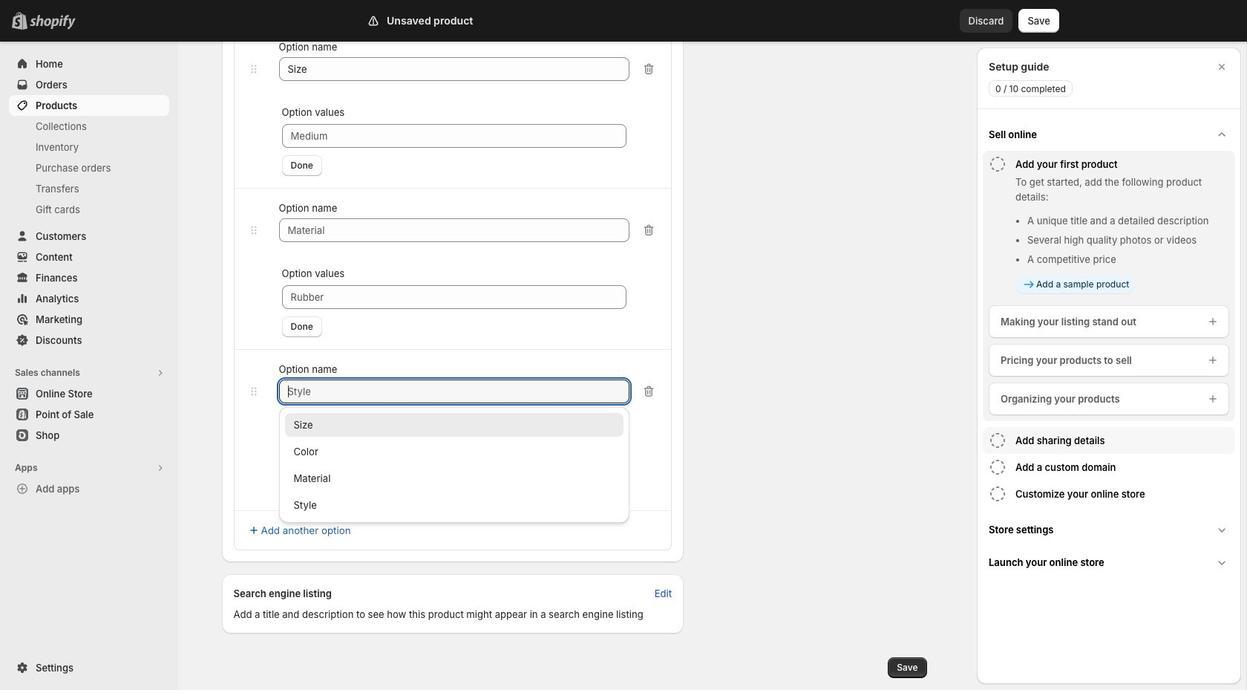 Task type: locate. For each thing, give the bounding box(es) containing it.
Color text field
[[279, 57, 630, 81]]

mark customize your online store as done image
[[989, 485, 1007, 503]]

list box
[[279, 413, 630, 517]]

mark add sharing details as done image
[[989, 432, 1007, 449]]

Material text field
[[279, 218, 630, 242]]

dialog
[[978, 48, 1242, 684]]

mark add your first product as done image
[[989, 155, 1007, 173]]



Task type: describe. For each thing, give the bounding box(es) containing it.
Medium text field
[[282, 124, 627, 148]]

mark add a custom domain as done image
[[989, 458, 1007, 476]]

size option
[[279, 413, 630, 437]]

shopify image
[[33, 15, 79, 30]]

Style text field
[[279, 380, 630, 403]]

Rubber text field
[[282, 285, 627, 309]]



Task type: vqa. For each thing, say whether or not it's contained in the screenshot.
the to
no



